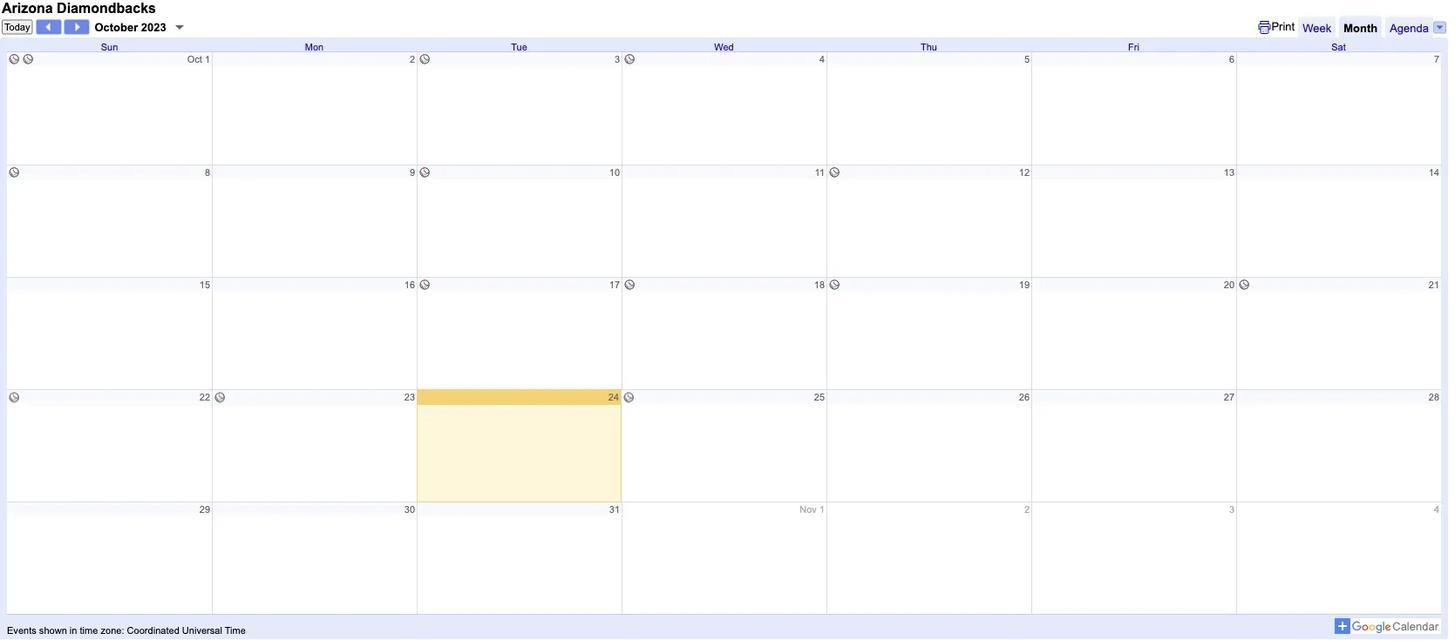 Task type: vqa. For each thing, say whether or not it's contained in the screenshot.
General tree item
no



Task type: locate. For each thing, give the bounding box(es) containing it.
diamondbacks (11) @ dodgers (2) image
[[7, 166, 21, 180]]

4
[[820, 54, 825, 65], [1434, 504, 1440, 515]]

2
[[410, 54, 415, 65], [1024, 504, 1030, 515]]

shown
[[39, 626, 67, 637]]

diamondbacks (5) @ phillies (1) image
[[213, 391, 227, 405]]

1
[[205, 54, 210, 65], [820, 504, 825, 515]]

17
[[609, 279, 620, 290]]

print
[[1272, 20, 1295, 33]]

diamondbacks @ phillies image
[[622, 391, 636, 405]]

9
[[410, 167, 415, 178]]

1 vertical spatial 3
[[1229, 504, 1235, 515]]

1 for nov 1
[[820, 504, 825, 515]]

nov
[[800, 504, 817, 515]]

0 vertical spatial 1
[[205, 54, 210, 65]]

today
[[4, 21, 30, 32]]

24
[[608, 392, 619, 403]]

1 horizontal spatial 2
[[1024, 504, 1030, 515]]

nov 1
[[800, 504, 825, 515]]

16
[[404, 279, 415, 290]]

week
[[1303, 21, 1332, 34]]

1 horizontal spatial 1
[[820, 504, 825, 515]]

29
[[199, 504, 210, 515]]

27
[[1224, 392, 1235, 403]]

3
[[615, 54, 620, 65], [1229, 504, 1235, 515]]

0 vertical spatial 2
[[410, 54, 415, 65]]

oct 1
[[187, 54, 210, 65]]

1 vertical spatial 4
[[1434, 504, 1440, 515]]

diamondbacks (3) @ phillies (5) image
[[418, 278, 432, 292]]

today button
[[2, 19, 33, 34]]

0 horizontal spatial 1
[[205, 54, 210, 65]]

7
[[1434, 54, 1440, 65]]

sat
[[1332, 41, 1346, 52]]

diamondbacks
[[57, 0, 156, 16]]

phillies (6) @ diamondbacks (1) image
[[7, 391, 21, 405]]

thu
[[921, 41, 937, 52]]

oct
[[187, 54, 202, 65]]

0 vertical spatial 4
[[820, 54, 825, 65]]

14
[[1429, 167, 1440, 178]]

astros (1) @ diamondbacks (0) image
[[7, 52, 21, 66]]

0 vertical spatial 3
[[615, 54, 620, 65]]

1 right the nov
[[820, 504, 825, 515]]

1 vertical spatial 2
[[1024, 504, 1030, 515]]

1 vertical spatial 1
[[820, 504, 825, 515]]

arizona
[[2, 0, 53, 16]]

0 horizontal spatial 2
[[410, 54, 415, 65]]

mon
[[305, 41, 324, 52]]

1 horizontal spatial 4
[[1434, 504, 1440, 515]]

25
[[814, 392, 825, 403]]

1 for oct 1
[[205, 54, 210, 65]]

12
[[1019, 167, 1030, 178]]

1 right 'oct'
[[205, 54, 210, 65]]

28
[[1429, 392, 1440, 403]]

11
[[815, 167, 825, 178]]

8
[[205, 167, 210, 178]]

diamondbacks (6) @ brewers (3) image
[[418, 52, 432, 66]]

18
[[814, 279, 825, 290]]

1 horizontal spatial 3
[[1229, 504, 1235, 515]]

22
[[199, 392, 210, 403]]

diamondbacks (5) @ brewers (2) image
[[623, 52, 637, 66]]

october 2023
[[95, 20, 166, 34]]

2023
[[141, 20, 166, 34]]

31
[[609, 504, 620, 515]]



Task type: describe. For each thing, give the bounding box(es) containing it.
universal
[[182, 626, 222, 637]]

coordinated
[[127, 626, 179, 637]]

dodgers (2) @ diamondbacks (4) image
[[827, 166, 841, 180]]

events shown in time zone: coordinated universal time
[[7, 626, 246, 637]]

23
[[404, 392, 415, 403]]

15
[[199, 279, 210, 290]]

sun
[[101, 41, 118, 52]]

print my calendar (shows preview) image
[[1258, 20, 1272, 34]]

20
[[1224, 279, 1235, 290]]

6
[[1229, 54, 1235, 65]]

phillies (1) @ diamondbacks (2) image
[[827, 278, 841, 292]]

5
[[1024, 54, 1030, 65]]

october
[[95, 20, 138, 34]]

fri
[[1128, 41, 1140, 52]]

phillies (5) @ diamondbacks (6) image
[[1237, 278, 1251, 292]]

calendar
[[1393, 621, 1439, 634]]

26
[[1019, 392, 1030, 403]]

month
[[1344, 21, 1378, 34]]

diamondbacks (4) @ dodgers (2) image
[[418, 166, 432, 180]]

13
[[1224, 167, 1235, 178]]

astros (8) @ diamondbacks (1) image
[[21, 52, 35, 66]]

time
[[225, 626, 246, 637]]

tue
[[511, 41, 527, 52]]

0 horizontal spatial 3
[[615, 54, 620, 65]]

19
[[1019, 279, 1030, 290]]

zone:
[[101, 626, 124, 637]]

time
[[80, 626, 98, 637]]

30
[[404, 504, 415, 515]]

0 horizontal spatial 4
[[820, 54, 825, 65]]

diamondbacks (0) @ phillies (10) image
[[623, 278, 637, 292]]

arizona diamondbacks
[[2, 0, 156, 16]]

in
[[70, 626, 77, 637]]

21
[[1429, 279, 1440, 290]]

agenda
[[1390, 21, 1429, 34]]

wed
[[714, 41, 734, 52]]

10
[[609, 167, 620, 178]]

events
[[7, 626, 36, 637]]



